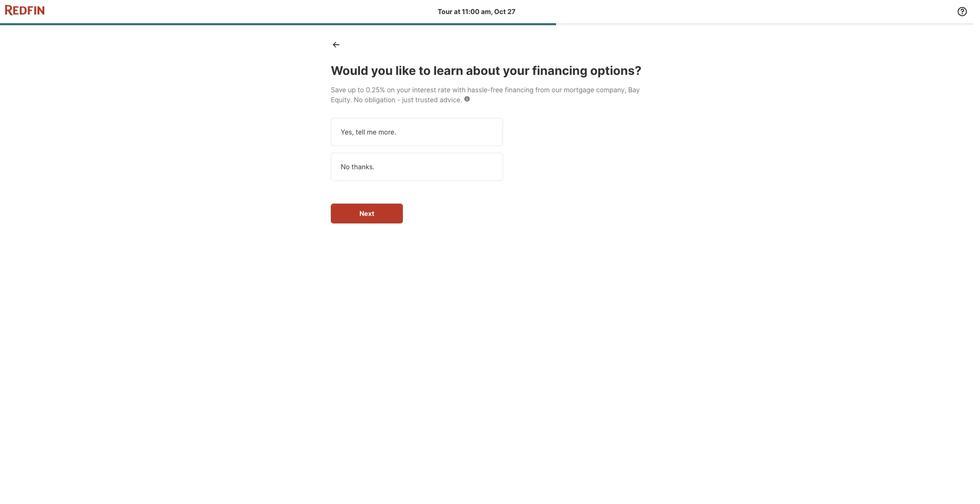 Task type: describe. For each thing, give the bounding box(es) containing it.
on
[[387, 86, 395, 94]]

just
[[402, 96, 414, 104]]

yes,
[[341, 128, 354, 136]]

next button
[[331, 204, 403, 224]]

learn
[[434, 63, 463, 78]]

no inside save up to 0.25% on your interest rate with hassle-free financing from our mortgage company, bay equity. no obligation - just trusted advice.
[[354, 96, 363, 104]]

interest
[[412, 86, 436, 94]]

would you like to learn about your financing options?
[[331, 63, 642, 78]]

like
[[396, 63, 416, 78]]

your inside save up to 0.25% on your interest rate with hassle-free financing from our mortgage company, bay equity. no obligation - just trusted advice.
[[397, 86, 411, 94]]

save
[[331, 86, 346, 94]]

obligation
[[365, 96, 395, 104]]

no thanks.
[[341, 163, 375, 171]]

more.
[[378, 128, 396, 136]]

you
[[371, 63, 393, 78]]

yes, tell me more.
[[341, 128, 396, 136]]

oct
[[494, 7, 506, 16]]

free
[[491, 86, 503, 94]]

from
[[535, 86, 550, 94]]

0 vertical spatial your
[[503, 63, 530, 78]]

Yes, tell me more. radio
[[331, 118, 503, 146]]

at
[[454, 7, 460, 16]]

-
[[397, 96, 400, 104]]

company,
[[596, 86, 626, 94]]

next
[[359, 210, 374, 218]]

mortgage
[[564, 86, 594, 94]]

hassle-
[[468, 86, 491, 94]]

tour
[[438, 7, 453, 16]]

save up to 0.25% on your interest rate with hassle-free financing from our mortgage company, bay equity. no obligation - just trusted advice.
[[331, 86, 640, 104]]

would
[[331, 63, 368, 78]]



Task type: vqa. For each thing, say whether or not it's contained in the screenshot.
the rightmost Family
no



Task type: locate. For each thing, give the bounding box(es) containing it.
financing up the our
[[532, 63, 588, 78]]

your up just
[[397, 86, 411, 94]]

0 horizontal spatial to
[[358, 86, 364, 94]]

to inside save up to 0.25% on your interest rate with hassle-free financing from our mortgage company, bay equity. no obligation - just trusted advice.
[[358, 86, 364, 94]]

no
[[354, 96, 363, 104], [341, 163, 350, 171]]

up
[[348, 86, 356, 94]]

0 vertical spatial no
[[354, 96, 363, 104]]

options?
[[590, 63, 642, 78]]

no down up
[[354, 96, 363, 104]]

financing inside save up to 0.25% on your interest rate with hassle-free financing from our mortgage company, bay equity. no obligation - just trusted advice.
[[505, 86, 534, 94]]

0.25%
[[366, 86, 385, 94]]

me
[[367, 128, 377, 136]]

about
[[466, 63, 500, 78]]

27
[[508, 7, 516, 16]]

no inside radio
[[341, 163, 350, 171]]

0 horizontal spatial no
[[341, 163, 350, 171]]

11:00
[[462, 7, 480, 16]]

tell
[[356, 128, 365, 136]]

rate
[[438, 86, 450, 94]]

financing right free
[[505, 86, 534, 94]]

trusted
[[415, 96, 438, 104]]

your up free
[[503, 63, 530, 78]]

am,
[[481, 7, 493, 16]]

our
[[552, 86, 562, 94]]

No thanks. radio
[[331, 153, 503, 181]]

to right up
[[358, 86, 364, 94]]

0 horizontal spatial your
[[397, 86, 411, 94]]

your
[[503, 63, 530, 78], [397, 86, 411, 94]]

1 horizontal spatial no
[[354, 96, 363, 104]]

progress bar
[[0, 23, 973, 25]]

0 vertical spatial to
[[419, 63, 431, 78]]

tour at 11:00 am, oct 27
[[438, 7, 516, 16]]

option group containing yes, tell me more.
[[331, 118, 538, 181]]

1 vertical spatial your
[[397, 86, 411, 94]]

1 vertical spatial no
[[341, 163, 350, 171]]

option group
[[331, 118, 538, 181]]

with
[[452, 86, 466, 94]]

1 vertical spatial to
[[358, 86, 364, 94]]

1 horizontal spatial to
[[419, 63, 431, 78]]

0 vertical spatial financing
[[532, 63, 588, 78]]

no left the "thanks."
[[341, 163, 350, 171]]

equity.
[[331, 96, 352, 104]]

to
[[419, 63, 431, 78], [358, 86, 364, 94]]

thanks.
[[352, 163, 375, 171]]

to right 'like' at top
[[419, 63, 431, 78]]

1 horizontal spatial your
[[503, 63, 530, 78]]

advice.
[[440, 96, 462, 104]]

1 vertical spatial financing
[[505, 86, 534, 94]]

bay
[[628, 86, 640, 94]]

financing
[[532, 63, 588, 78], [505, 86, 534, 94]]



